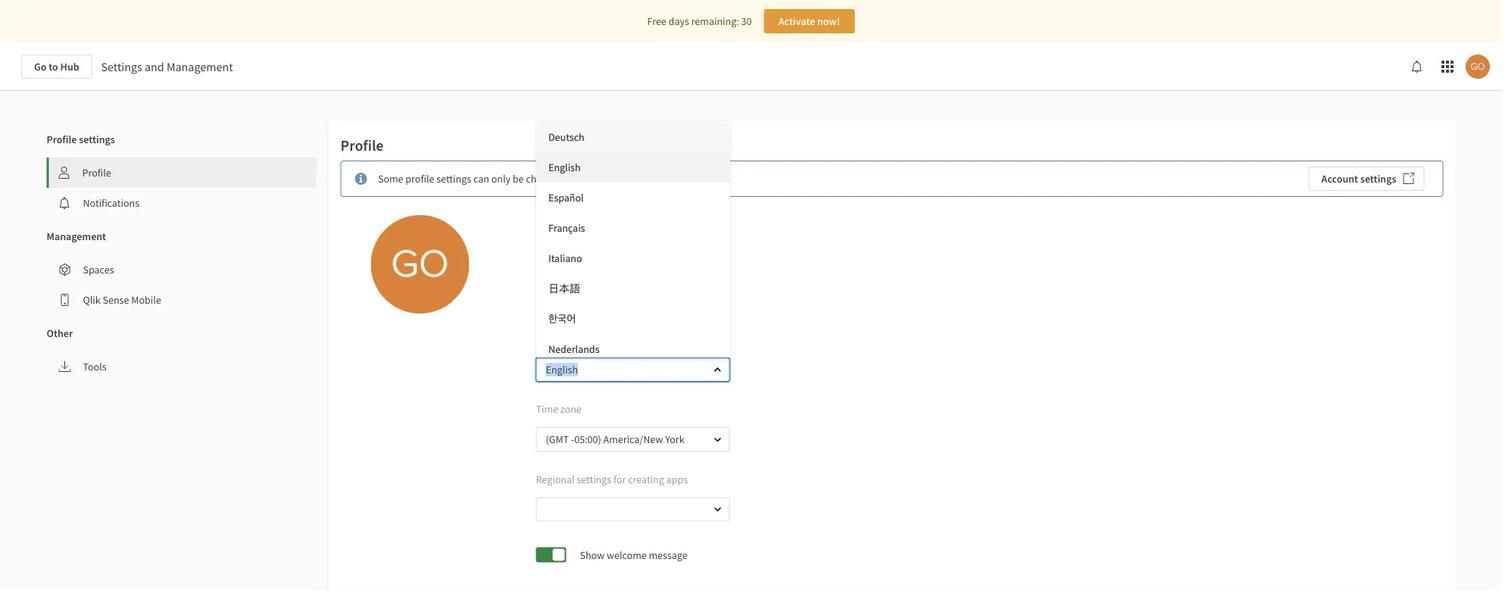 Task type: locate. For each thing, give the bounding box(es) containing it.
activate now! link
[[764, 9, 855, 33]]

your
[[577, 172, 597, 186]]

show
[[580, 548, 605, 562]]

italiano
[[548, 251, 582, 265]]

profile up some
[[341, 136, 384, 155]]

english
[[548, 160, 581, 174]]

mobile
[[131, 293, 161, 307]]

open image
[[713, 435, 722, 444]]

management up spaces
[[47, 230, 106, 243]]

notifications
[[83, 196, 139, 210]]

profile
[[47, 133, 77, 146], [341, 136, 384, 155], [82, 166, 111, 180]]

spaces link
[[47, 255, 316, 285]]

tools link
[[47, 351, 316, 382]]

alert
[[341, 161, 1443, 197]]

email
[[536, 275, 561, 289]]

profile down 'go to hub'
[[47, 133, 77, 146]]

0 vertical spatial management
[[167, 59, 233, 74]]

in
[[566, 172, 575, 186]]

days
[[669, 14, 689, 28]]

management
[[167, 59, 233, 74], [47, 230, 106, 243]]

1 vertical spatial gary orlando image
[[371, 215, 469, 314]]

remaining:
[[691, 14, 739, 28]]

regional settings for creating apps
[[536, 472, 688, 486]]

now!
[[817, 14, 840, 28]]

2 account from the left
[[1322, 172, 1358, 186]]

français
[[548, 221, 585, 234]]

gary
[[536, 238, 558, 253]]

welcome
[[607, 548, 647, 562]]

1 horizontal spatial profile
[[82, 166, 111, 180]]

settings
[[101, 59, 142, 74]]

zone
[[560, 402, 582, 416]]

close image
[[713, 365, 722, 374]]

nederlands
[[548, 342, 600, 356]]

language
[[580, 333, 620, 346]]

1 horizontal spatial gary orlando image
[[1466, 55, 1490, 79]]

qlik sense mobile
[[83, 293, 161, 307]]

preferred
[[536, 333, 577, 346]]

0 horizontal spatial account
[[599, 172, 635, 186]]

settings
[[79, 133, 115, 146], [437, 172, 471, 186], [1360, 172, 1396, 186], [577, 472, 611, 486]]

free days remaining: 30
[[647, 14, 752, 28]]

0 horizontal spatial management
[[47, 230, 106, 243]]

management right and
[[167, 59, 233, 74]]

日本語
[[548, 281, 580, 295]]

to
[[49, 60, 58, 73]]

activate now!
[[778, 14, 840, 28]]

settings and management
[[101, 59, 233, 74]]

be
[[513, 172, 524, 186]]

activate
[[778, 14, 815, 28]]

account
[[599, 172, 635, 186], [1322, 172, 1358, 186]]

None text field
[[537, 358, 700, 382], [537, 497, 700, 521], [537, 358, 700, 382], [537, 497, 700, 521]]

30
[[741, 14, 752, 28]]

list box
[[536, 122, 730, 364]]

list box containing deutsch
[[536, 122, 730, 364]]

go
[[34, 60, 47, 73]]

None text field
[[537, 427, 700, 452]]

open image
[[713, 505, 722, 514]]

account settings
[[1322, 172, 1396, 186]]

1 horizontal spatial management
[[167, 59, 233, 74]]

sense
[[103, 293, 129, 307]]

free
[[647, 14, 666, 28]]

profile up notifications
[[82, 166, 111, 180]]

settings for account settings
[[1360, 172, 1396, 186]]

message
[[649, 548, 688, 562]]

apps
[[666, 472, 688, 486]]

hub
[[60, 60, 79, 73]]

gary orlando image
[[1466, 55, 1490, 79], [371, 215, 469, 314]]

2 horizontal spatial profile
[[341, 136, 384, 155]]

time zone
[[536, 402, 582, 416]]

1 horizontal spatial account
[[1322, 172, 1358, 186]]



Task type: describe. For each thing, give the bounding box(es) containing it.
email orlandogary85@gmail.com
[[536, 275, 673, 311]]

go to hub link
[[21, 55, 92, 79]]

spaces
[[83, 263, 114, 276]]

profile settings
[[47, 133, 115, 146]]

1 vertical spatial management
[[47, 230, 106, 243]]

0 vertical spatial gary orlando image
[[1466, 55, 1490, 79]]

other
[[47, 326, 73, 340]]

profile
[[406, 172, 434, 186]]

changed
[[526, 172, 564, 186]]

tools
[[83, 360, 107, 373]]

alert containing some profile settings can only be changed in your account settings.
[[341, 161, 1443, 197]]

settings for profile settings
[[79, 133, 115, 146]]

notifications link
[[47, 188, 316, 218]]

for
[[614, 472, 626, 486]]

show welcome message
[[580, 548, 688, 562]]

orlando
[[561, 238, 600, 253]]

1 account from the left
[[599, 172, 635, 186]]

0 horizontal spatial gary orlando image
[[371, 215, 469, 314]]

name
[[536, 217, 562, 231]]

some profile settings can only be changed in your account settings.
[[378, 172, 674, 186]]

regional
[[536, 472, 575, 486]]

0 horizontal spatial profile
[[47, 133, 77, 146]]

preferred language
[[536, 333, 620, 346]]

qlik sense mobile link
[[47, 285, 316, 315]]

español
[[548, 190, 584, 204]]

go to hub
[[34, 60, 79, 73]]

creating
[[628, 472, 664, 486]]

한국어
[[548, 312, 576, 325]]

account settings link
[[1309, 167, 1424, 191]]

and
[[145, 59, 164, 74]]

orlandogary85@gmail.com
[[536, 295, 673, 311]]

qlik
[[83, 293, 101, 307]]

some
[[378, 172, 403, 186]]

settings for regional settings for creating apps
[[577, 472, 611, 486]]

time
[[536, 402, 558, 416]]

can
[[473, 172, 489, 186]]

name gary orlando
[[536, 217, 600, 253]]

only
[[491, 172, 511, 186]]

profile link
[[49, 158, 316, 188]]

settings.
[[637, 172, 674, 186]]

deutsch
[[548, 130, 585, 143]]



Task type: vqa. For each thing, say whether or not it's contained in the screenshot.
POLSKI in the bottom left of the page
no



